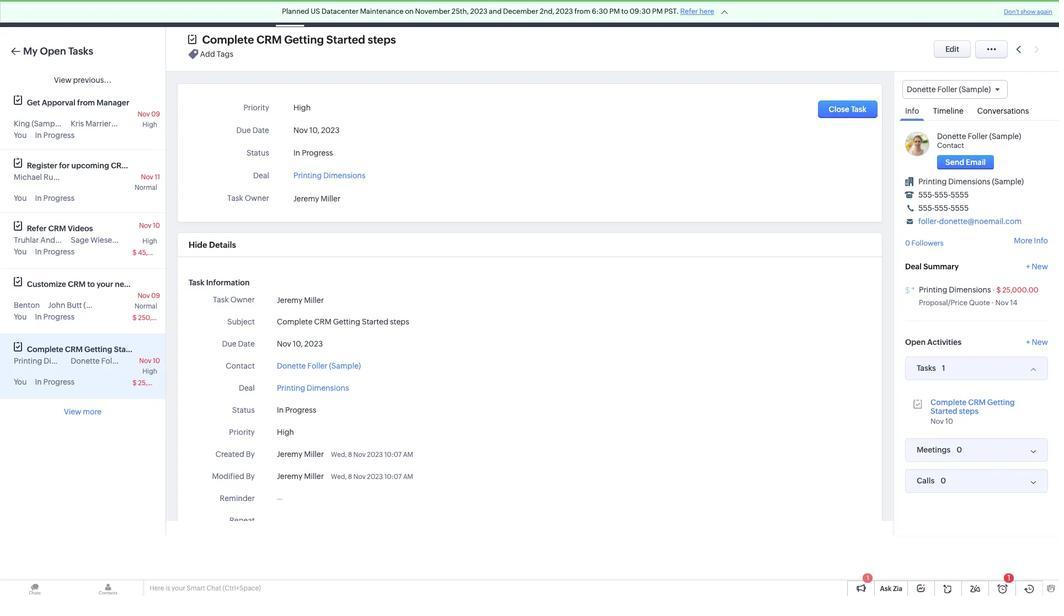 Task type: locate. For each thing, give the bounding box(es) containing it.
1 vertical spatial due date
[[222, 339, 255, 348]]

1 horizontal spatial 10,
[[310, 126, 320, 135]]

to left 09:30
[[622, 7, 629, 15]]

task down the task information
[[213, 295, 229, 304]]

0 vertical spatial wed, 8 nov 2023 10:07 am
[[331, 451, 413, 459]]

2 by from the top
[[246, 472, 255, 481]]

subject
[[227, 317, 255, 326]]

info left timeline
[[906, 107, 920, 115]]

task owner
[[227, 194, 269, 203], [213, 295, 255, 304]]

0 vertical spatial printing dimensions
[[294, 171, 366, 180]]

1 vertical spatial wed,
[[331, 473, 347, 481]]

1 vertical spatial refer
[[27, 224, 47, 233]]

2 5555 from the top
[[951, 204, 969, 213]]

printing dimensions for the bottom printing dimensions "link"
[[277, 384, 349, 392]]

1 + new from the top
[[1027, 262, 1049, 271]]

0 vertical spatial normal
[[135, 184, 157, 192]]

25,000.00 inside printing dimensions · $ 25,000.00 proposal/price quote · nov 14
[[1003, 286, 1039, 294]]

tasks down open activities
[[917, 364, 937, 373]]

0 vertical spatial meetings
[[318, 9, 351, 18]]

1 vertical spatial by
[[246, 472, 255, 481]]

customize crm to your needs nov 09
[[27, 280, 160, 300]]

pm right the 6:30
[[610, 7, 620, 15]]

0 horizontal spatial open
[[40, 45, 66, 57]]

1 10:07 from the top
[[385, 451, 402, 459]]

0 vertical spatial 25,000.00
[[1003, 286, 1039, 294]]

projects
[[705, 9, 734, 18]]

0 vertical spatial + new
[[1027, 262, 1049, 271]]

1 wed, from the top
[[331, 451, 347, 459]]

contact inside donette foller (sample) contact
[[938, 141, 965, 150]]

by right created at the left bottom of page
[[246, 450, 255, 459]]

$ 25,000.00
[[133, 379, 171, 387]]

created
[[216, 450, 244, 459]]

1 vertical spatial complete crm getting started steps nov 10
[[931, 398, 1016, 425]]

0 vertical spatial 8
[[348, 451, 352, 459]]

normal down 11
[[135, 184, 157, 192]]

tasks left us
[[280, 9, 300, 18]]

1 09 from the top
[[151, 110, 160, 118]]

normal
[[135, 184, 157, 192], [135, 302, 157, 310]]

add
[[200, 50, 215, 59]]

contact down timeline
[[938, 141, 965, 150]]

by right modified
[[246, 472, 255, 481]]

1 normal from the top
[[135, 184, 157, 192]]

25th,
[[452, 7, 469, 15]]

details
[[209, 240, 236, 249]]

3 you from the top
[[14, 247, 27, 256]]

task owner down information
[[213, 295, 255, 304]]

datacenter
[[322, 7, 359, 15]]

5555 down printing dimensions (sample) link
[[951, 191, 969, 199]]

in for refer crm videos
[[35, 247, 42, 256]]

owner
[[245, 194, 269, 203], [231, 295, 255, 304]]

view left the more
[[64, 407, 81, 416]]

$ inside printing dimensions · $ 25,000.00 proposal/price quote · nov 14
[[997, 286, 1002, 294]]

1 vertical spatial contact
[[226, 362, 255, 370]]

foller-
[[919, 217, 940, 226]]

my
[[23, 45, 38, 57]]

task owner up details
[[227, 194, 269, 203]]

progress for register for upcoming crm webinars
[[43, 194, 75, 203]]

1 vertical spatial wed, 8 nov 2023 10:07 am
[[331, 473, 413, 481]]

modified by
[[212, 472, 255, 481]]

1 wed, 8 nov 2023 10:07 am from the top
[[331, 451, 413, 459]]

wed, 8 nov 2023 10:07 am for modified by
[[331, 473, 413, 481]]

0 vertical spatial 555-555-5555
[[919, 191, 969, 199]]

1 vertical spatial task owner
[[213, 295, 255, 304]]

0 vertical spatial by
[[246, 450, 255, 459]]

0 vertical spatial am
[[403, 451, 413, 459]]

refer here link
[[681, 7, 715, 15]]

december
[[503, 7, 539, 15]]

pm left pst.
[[653, 7, 663, 15]]

2 + new from the top
[[1027, 338, 1049, 346]]

high for donette foller (sample)
[[143, 368, 157, 375]]

0 horizontal spatial info
[[906, 107, 920, 115]]

1 vertical spatial 555-555-5555
[[919, 204, 969, 213]]

michael
[[14, 173, 42, 182]]

0 vertical spatial due date
[[237, 126, 269, 135]]

0 vertical spatial 10:07
[[385, 451, 402, 459]]

your inside customize crm to your needs nov 09
[[97, 280, 113, 289]]

0 vertical spatial deal
[[253, 171, 269, 180]]

deal
[[253, 171, 269, 180], [906, 262, 922, 271], [239, 384, 255, 392]]

task left information
[[189, 278, 205, 287]]

wed, 8 nov 2023 10:07 am for created by
[[331, 451, 413, 459]]

proposal/price
[[920, 298, 968, 307]]

2 8 from the top
[[348, 473, 352, 481]]

0 for meetings
[[957, 445, 963, 454]]

ruta
[[44, 173, 60, 182]]

2 09 from the top
[[151, 292, 160, 300]]

from up kris
[[77, 98, 95, 107]]

wed, for created by
[[331, 451, 347, 459]]

in progress for refer crm videos
[[35, 247, 75, 256]]

0 vertical spatial open
[[40, 45, 66, 57]]

view up apporval
[[54, 76, 72, 84]]

1 horizontal spatial info
[[1035, 236, 1049, 245]]

10 down complete crm getting started steps link
[[946, 417, 954, 425]]

$ for customize crm to your needs
[[133, 314, 137, 322]]

1 vertical spatial from
[[77, 98, 95, 107]]

6:30
[[592, 7, 608, 15]]

2 am from the top
[[403, 473, 413, 481]]

+ new
[[1027, 262, 1049, 271], [1027, 338, 1049, 346]]

1 horizontal spatial to
[[622, 7, 629, 15]]

1 pm from the left
[[610, 7, 620, 15]]

foller inside donette foller (sample) contact
[[968, 132, 988, 141]]

1 vertical spatial to
[[87, 280, 95, 289]]

0 followers
[[906, 239, 944, 247]]

dimensions for the bottom printing dimensions "link"
[[307, 384, 349, 392]]

+
[[1027, 262, 1031, 271], [1027, 338, 1031, 346]]

high for sage wieser (sample)
[[143, 237, 157, 245]]

0 vertical spatial info
[[906, 107, 920, 115]]

1 vertical spatial + new
[[1027, 338, 1049, 346]]

contacts
[[141, 9, 173, 18]]

more
[[83, 407, 102, 416]]

1 horizontal spatial 25,000.00
[[1003, 286, 1039, 294]]

0 vertical spatial tasks
[[280, 9, 300, 18]]

0 horizontal spatial from
[[77, 98, 95, 107]]

2 wed, from the top
[[331, 473, 347, 481]]

2 vertical spatial deal
[[239, 384, 255, 392]]

1 vertical spatial 10:07
[[385, 473, 402, 481]]

previous record image
[[1017, 46, 1022, 53]]

1 vertical spatial meetings
[[917, 445, 951, 454]]

truhlar left and
[[14, 236, 39, 245]]

in for customize crm to your needs
[[35, 312, 42, 321]]

None button
[[938, 155, 995, 170]]

tasks
[[280, 9, 300, 18], [68, 45, 93, 57], [917, 364, 937, 373]]

your left needs
[[97, 280, 113, 289]]

2023
[[471, 7, 488, 15], [556, 7, 573, 15], [321, 126, 340, 135], [305, 339, 323, 348], [367, 451, 383, 459], [367, 473, 383, 481]]

10:07 for modified by
[[385, 473, 402, 481]]

miller
[[321, 194, 341, 203], [304, 296, 324, 305], [304, 450, 324, 459], [304, 472, 324, 481]]

complete crm getting started steps nov 10
[[27, 345, 163, 365], [931, 398, 1016, 425]]

0 vertical spatial 09
[[151, 110, 160, 118]]

task information
[[189, 278, 250, 287]]

1 vertical spatial 25,000.00
[[138, 379, 171, 387]]

1 8 from the top
[[348, 451, 352, 459]]

truhlar
[[14, 236, 39, 245], [57, 236, 82, 245]]

1 vertical spatial am
[[403, 473, 413, 481]]

nov
[[138, 110, 150, 118], [294, 126, 308, 135], [141, 173, 153, 181], [139, 222, 151, 230], [138, 292, 150, 300], [996, 298, 1009, 307], [277, 339, 291, 348], [139, 357, 151, 365], [931, 417, 945, 425], [354, 451, 366, 459], [354, 473, 366, 481]]

tags
[[217, 50, 234, 59]]

1 you from the top
[[14, 131, 27, 140]]

summary
[[924, 262, 960, 271]]

1 vertical spatial ·
[[992, 298, 995, 307]]

09 up 250,000.00
[[151, 292, 160, 300]]

(sample)
[[960, 85, 992, 94], [32, 119, 64, 128], [113, 119, 145, 128], [990, 132, 1022, 141], [62, 173, 94, 182], [993, 177, 1025, 186], [117, 236, 148, 245], [84, 301, 115, 310], [123, 357, 155, 365], [329, 362, 361, 370]]

projects link
[[696, 0, 743, 27]]

0 vertical spatial your
[[97, 280, 113, 289]]

2 10:07 from the top
[[385, 473, 402, 481]]

5 you from the top
[[14, 378, 27, 386]]

09 inside customize crm to your needs nov 09
[[151, 292, 160, 300]]

25,000.00
[[1003, 286, 1039, 294], [138, 379, 171, 387]]

register
[[27, 161, 57, 170]]

crm inside register for upcoming crm webinars nov 11
[[111, 161, 129, 170]]

analytics link
[[441, 0, 491, 27]]

0 vertical spatial nov 10, 2023
[[294, 126, 340, 135]]

get apporval from manager nov 09
[[27, 98, 160, 118]]

task up details
[[227, 194, 243, 203]]

2 wed, 8 nov 2023 10:07 am from the top
[[331, 473, 413, 481]]

1 vertical spatial 09
[[151, 292, 160, 300]]

wed, for modified by
[[331, 473, 347, 481]]

tasks link
[[272, 0, 309, 27]]

upcoming
[[71, 161, 109, 170]]

1 am from the top
[[403, 451, 413, 459]]

0 vertical spatial complete crm getting started steps nov 10
[[27, 345, 163, 365]]

10 up 45,000.00
[[153, 222, 160, 230]]

10,
[[310, 126, 320, 135], [293, 339, 303, 348]]

2 truhlar from the left
[[57, 236, 82, 245]]

modified
[[212, 472, 244, 481]]

for
[[59, 161, 70, 170]]

2 horizontal spatial donette foller (sample)
[[907, 85, 992, 94]]

0 vertical spatial due
[[237, 126, 251, 135]]

getting
[[284, 33, 324, 46], [333, 317, 361, 326], [84, 345, 112, 354], [988, 398, 1016, 407]]

open right the "my"
[[40, 45, 66, 57]]

register for upcoming crm webinars nov 11
[[27, 161, 165, 181]]

profile element
[[1004, 0, 1034, 27]]

started
[[327, 33, 365, 46], [362, 317, 389, 326], [114, 345, 141, 354], [931, 407, 958, 415]]

1 horizontal spatial pm
[[653, 7, 663, 15]]

deal for the topmost printing dimensions "link"
[[253, 171, 269, 180]]

create menu image
[[866, 0, 893, 27]]

1 vertical spatial 5555
[[951, 204, 969, 213]]

dimensions inside printing dimensions · $ 25,000.00 proposal/price quote · nov 14
[[950, 285, 992, 294]]

deal summary
[[906, 262, 960, 271]]

$ for complete crm getting started steps
[[133, 379, 137, 387]]

donette@noemail.com
[[940, 217, 1022, 226]]

donette foller (sample) contact
[[938, 132, 1022, 150]]

in for complete crm getting started steps
[[35, 378, 42, 386]]

in for get apporval from manager
[[35, 131, 42, 140]]

4 you from the top
[[14, 312, 27, 321]]

view
[[54, 76, 72, 84], [64, 407, 81, 416]]

info right more
[[1035, 236, 1049, 245]]

truhlar and truhlar attys
[[14, 236, 102, 245]]

john butt (sample)
[[48, 301, 115, 310]]

truhlar down refer crm videos
[[57, 236, 82, 245]]

1 vertical spatial view
[[64, 407, 81, 416]]

0 vertical spatial priority
[[244, 103, 269, 112]]

1
[[943, 364, 946, 372], [1008, 574, 1011, 582], [867, 575, 870, 581]]

555-
[[919, 191, 935, 199], [935, 191, 951, 199], [919, 204, 935, 213], [935, 204, 951, 213]]

2 horizontal spatial tasks
[[917, 364, 937, 373]]

$
[[133, 249, 137, 257], [997, 286, 1002, 294], [133, 314, 137, 322], [133, 379, 137, 387]]

you for complete
[[14, 378, 27, 386]]

0 vertical spatial calls
[[369, 9, 386, 18]]

1 vertical spatial printing dimensions
[[14, 357, 86, 365]]

1 horizontal spatial donette foller (sample) link
[[938, 132, 1022, 141]]

us
[[311, 7, 320, 15]]

you for register
[[14, 194, 27, 203]]

sales orders link
[[585, 0, 648, 27]]

search image
[[893, 0, 915, 27]]

nov inside get apporval from manager nov 09
[[138, 110, 150, 118]]

contact down subject
[[226, 362, 255, 370]]

0 vertical spatial refer
[[681, 7, 698, 15]]

0 horizontal spatial your
[[97, 280, 113, 289]]

hide
[[189, 240, 207, 249]]

2 vertical spatial printing dimensions
[[277, 384, 349, 392]]

donette foller (sample)
[[907, 85, 992, 94], [71, 357, 155, 365], [277, 362, 361, 370]]

created by
[[216, 450, 255, 459]]

0 for calls
[[941, 476, 947, 485]]

5555 up foller-donette@noemail.com
[[951, 204, 969, 213]]

normal up $ 250,000.00
[[135, 302, 157, 310]]

am
[[403, 451, 413, 459], [403, 473, 413, 481]]

1 horizontal spatial open
[[906, 338, 926, 346]]

nov inside register for upcoming crm webinars nov 11
[[141, 173, 153, 181]]

1 by from the top
[[246, 450, 255, 459]]

refer up and
[[27, 224, 47, 233]]

tasks up view previous...
[[68, 45, 93, 57]]

webinars
[[130, 161, 165, 170]]

refer right pst.
[[681, 7, 698, 15]]

0 vertical spatial 5555
[[951, 191, 969, 199]]

by
[[246, 450, 255, 459], [246, 472, 255, 481]]

to up the john butt (sample)
[[87, 280, 95, 289]]

from inside get apporval from manager nov 09
[[77, 98, 95, 107]]

1 5555 from the top
[[951, 191, 969, 199]]

donette foller (sample) inside field
[[907, 85, 992, 94]]

1 vertical spatial new
[[1033, 338, 1049, 346]]

1 vertical spatial calls
[[917, 476, 935, 485]]

2 you from the top
[[14, 194, 27, 203]]

0 horizontal spatial 10,
[[293, 339, 303, 348]]

0 vertical spatial printing dimensions link
[[294, 168, 366, 180]]

open left 'activities'
[[906, 338, 926, 346]]

10 up "$ 25,000.00" on the bottom left of the page
[[153, 357, 160, 365]]

2 horizontal spatial 0
[[957, 445, 963, 454]]

1 horizontal spatial 1
[[943, 364, 946, 372]]

meetings link
[[309, 0, 360, 27]]

+ new link
[[1027, 262, 1049, 276]]

0 vertical spatial new
[[1033, 262, 1049, 271]]

your right "is"
[[172, 585, 185, 592]]

09 up webinars
[[151, 110, 160, 118]]

1 vertical spatial tasks
[[68, 45, 93, 57]]

2 vertical spatial 0
[[941, 476, 947, 485]]

10
[[153, 222, 160, 230], [153, 357, 160, 365], [946, 417, 954, 425]]

0 horizontal spatial truhlar
[[14, 236, 39, 245]]

view for view previous...
[[54, 76, 72, 84]]

foller-donette@noemail.com
[[919, 217, 1022, 226]]

task
[[852, 105, 867, 114], [227, 194, 243, 203], [189, 278, 205, 287], [213, 295, 229, 304]]

2 555-555-5555 from the top
[[919, 204, 969, 213]]

from left the 6:30
[[575, 7, 591, 15]]

close
[[829, 105, 850, 114]]

printing dimensions
[[294, 171, 366, 180], [14, 357, 86, 365], [277, 384, 349, 392]]

printing
[[294, 171, 322, 180], [919, 177, 947, 186], [920, 285, 948, 294], [14, 357, 42, 365], [277, 384, 305, 392]]

0 horizontal spatial 0
[[906, 239, 911, 247]]

1 vertical spatial priority
[[229, 428, 255, 437]]

manager
[[97, 98, 129, 107]]

progress for complete crm getting started steps
[[43, 378, 75, 386]]



Task type: vqa. For each thing, say whether or not it's contained in the screenshot.
Profile Description
no



Task type: describe. For each thing, give the bounding box(es) containing it.
king
[[14, 119, 30, 128]]

0 horizontal spatial 25,000.00
[[138, 379, 171, 387]]

contacts image
[[73, 581, 143, 596]]

1 horizontal spatial calls
[[917, 476, 935, 485]]

kris
[[71, 119, 84, 128]]

here
[[700, 7, 715, 15]]

dimensions for the topmost printing dimensions "link"
[[324, 171, 366, 180]]

deals link
[[234, 0, 272, 27]]

enterprise-
[[799, 5, 835, 13]]

close task link
[[818, 100, 878, 118]]

1 new from the top
[[1033, 262, 1049, 271]]

$ for refer crm videos
[[133, 249, 137, 257]]

printing for printing dimensions (sample) link
[[919, 177, 947, 186]]

0 horizontal spatial meetings
[[318, 9, 351, 18]]

signals image
[[915, 0, 936, 27]]

1 vertical spatial printing dimensions link
[[920, 285, 992, 294]]

conversations link
[[973, 99, 1035, 120]]

2 vertical spatial 10
[[946, 417, 954, 425]]

you for customize
[[14, 312, 27, 321]]

0 horizontal spatial 1
[[867, 575, 870, 581]]

0 horizontal spatial refer
[[27, 224, 47, 233]]

foller inside field
[[938, 85, 958, 94]]

timeline link
[[928, 99, 970, 120]]

14
[[1011, 298, 1018, 307]]

services
[[657, 9, 687, 18]]

Donette Foller (Sample) field
[[903, 80, 1009, 99]]

1 vertical spatial 10
[[153, 357, 160, 365]]

$ 250,000.00
[[133, 314, 176, 322]]

0 vertical spatial date
[[253, 126, 269, 135]]

my open tasks
[[23, 45, 93, 57]]

quotes
[[550, 9, 576, 18]]

kris marrier (sample)
[[71, 119, 145, 128]]

information
[[206, 278, 250, 287]]

8 for created by
[[348, 451, 352, 459]]

(sample) inside field
[[960, 85, 992, 94]]

donette inside donette foller (sample) contact
[[938, 132, 967, 141]]

reports link
[[395, 0, 441, 27]]

hide details link
[[189, 240, 236, 249]]

in progress for register for upcoming crm webinars
[[35, 194, 75, 203]]

by for created by
[[246, 450, 255, 459]]

0 vertical spatial task owner
[[227, 194, 269, 203]]

2 pm from the left
[[653, 7, 663, 15]]

1 vertical spatial nov 10, 2023
[[277, 339, 323, 348]]

8 for modified by
[[348, 473, 352, 481]]

products
[[500, 9, 532, 18]]

progress for get apporval from manager
[[43, 131, 75, 140]]

activities
[[928, 338, 962, 346]]

crm inside customize crm to your needs nov 09
[[68, 280, 86, 289]]

1 vertical spatial status
[[232, 406, 255, 415]]

am for modified by
[[403, 473, 413, 481]]

high for kris marrier (sample)
[[143, 121, 157, 129]]

home
[[62, 9, 84, 18]]

0 vertical spatial status
[[247, 148, 269, 157]]

zia
[[894, 585, 903, 593]]

close task
[[829, 105, 867, 114]]

0 vertical spatial ·
[[993, 286, 996, 294]]

am for created by
[[403, 451, 413, 459]]

in progress for complete crm getting started steps
[[35, 378, 75, 386]]

deal for the bottom printing dimensions "link"
[[239, 384, 255, 392]]

setup element
[[981, 0, 1004, 27]]

accounts link
[[182, 0, 234, 27]]

trial
[[835, 5, 850, 13]]

don't show again
[[1005, 8, 1053, 15]]

0 horizontal spatial calls
[[369, 9, 386, 18]]

calls link
[[360, 0, 395, 27]]

king (sample)
[[14, 119, 64, 128]]

edit button
[[934, 40, 972, 58]]

reminder
[[220, 494, 255, 503]]

in progress for customize crm to your needs
[[35, 312, 75, 321]]

progress for customize crm to your needs
[[43, 312, 75, 321]]

09 inside get apporval from manager nov 09
[[151, 110, 160, 118]]

upgrade
[[809, 14, 840, 22]]

printing for the bottom printing dimensions "link"
[[277, 384, 305, 392]]

november
[[415, 7, 451, 15]]

printing dimensions (sample) link
[[919, 177, 1025, 186]]

nov inside printing dimensions · $ 25,000.00 proposal/price quote · nov 14
[[996, 298, 1009, 307]]

home link
[[53, 0, 93, 27]]

videos
[[68, 224, 93, 233]]

0 vertical spatial to
[[622, 7, 629, 15]]

reports
[[404, 9, 432, 18]]

enterprise-trial upgrade
[[799, 5, 850, 22]]

0 vertical spatial owner
[[245, 194, 269, 203]]

nov 10
[[139, 222, 160, 230]]

0 horizontal spatial complete crm getting started steps nov 10
[[27, 345, 163, 365]]

view previous...
[[54, 76, 112, 84]]

maintenance
[[360, 7, 404, 15]]

michael ruta (sample) normal
[[14, 173, 157, 192]]

analytics
[[449, 9, 482, 18]]

1 vertical spatial date
[[238, 339, 255, 348]]

open activities
[[906, 338, 962, 346]]

2 horizontal spatial 1
[[1008, 574, 1011, 582]]

chat
[[207, 585, 221, 592]]

1 + from the top
[[1027, 262, 1031, 271]]

1 vertical spatial complete crm getting started steps
[[277, 317, 409, 326]]

printing dimensions · $ 25,000.00 proposal/price quote · nov 14
[[920, 285, 1039, 307]]

printing inside printing dimensions · $ 25,000.00 proposal/price quote · nov 14
[[920, 285, 948, 294]]

view for view more
[[64, 407, 81, 416]]

chats image
[[0, 581, 70, 596]]

timeline
[[934, 107, 964, 115]]

needs
[[115, 280, 137, 289]]

butt
[[67, 301, 82, 310]]

1 vertical spatial due
[[222, 339, 237, 348]]

0 vertical spatial donette foller (sample) link
[[938, 132, 1022, 141]]

more info
[[1015, 236, 1049, 245]]

1 horizontal spatial from
[[575, 7, 591, 15]]

here
[[150, 585, 164, 592]]

2 vertical spatial printing dimensions link
[[277, 383, 349, 394]]

by for modified by
[[246, 472, 255, 481]]

2 normal from the top
[[135, 302, 157, 310]]

dimensions for printing dimensions (sample) link
[[949, 177, 991, 186]]

2 new from the top
[[1033, 338, 1049, 346]]

show
[[1021, 8, 1036, 15]]

0 vertical spatial complete crm getting started steps
[[202, 33, 396, 46]]

foller-donette@noemail.com link
[[919, 217, 1022, 226]]

progress for refer crm videos
[[43, 247, 75, 256]]

(sample) inside donette foller (sample) contact
[[990, 132, 1022, 141]]

again
[[1038, 8, 1053, 15]]

1 555-555-5555 from the top
[[919, 191, 969, 199]]

on
[[405, 7, 414, 15]]

2nd,
[[540, 7, 555, 15]]

marrier
[[86, 119, 111, 128]]

1 horizontal spatial your
[[172, 585, 185, 592]]

deals
[[243, 9, 263, 18]]

sage
[[71, 236, 89, 245]]

1 vertical spatial donette foller (sample) link
[[277, 360, 361, 372]]

0 horizontal spatial donette foller (sample)
[[71, 357, 155, 365]]

nov inside customize crm to your needs nov 09
[[138, 292, 150, 300]]

donette inside donette foller (sample) link
[[277, 362, 306, 370]]

smart
[[187, 585, 205, 592]]

info link
[[900, 99, 925, 121]]

next record image
[[1035, 46, 1042, 53]]

0 vertical spatial 0
[[906, 239, 911, 247]]

get
[[27, 98, 40, 107]]

contacts link
[[132, 0, 182, 27]]

refer crm videos
[[27, 224, 93, 233]]

is
[[166, 585, 170, 592]]

1 horizontal spatial complete crm getting started steps nov 10
[[931, 398, 1016, 425]]

1 vertical spatial info
[[1035, 236, 1049, 245]]

profile image
[[1010, 5, 1028, 22]]

complete crm getting started steps link
[[931, 398, 1016, 415]]

you for get
[[14, 131, 27, 140]]

printing for the topmost printing dimensions "link"
[[294, 171, 322, 180]]

0 horizontal spatial tasks
[[68, 45, 93, 57]]

(sample) inside 'michael ruta (sample) normal'
[[62, 173, 94, 182]]

conversations
[[978, 107, 1030, 115]]

0 horizontal spatial contact
[[226, 362, 255, 370]]

1 vertical spatial owner
[[231, 295, 255, 304]]

$ 45,000.00
[[133, 249, 172, 257]]

2 + from the top
[[1027, 338, 1031, 346]]

sales orders
[[594, 9, 639, 18]]

1 vertical spatial deal
[[906, 262, 922, 271]]

1 truhlar from the left
[[14, 236, 39, 245]]

benton
[[14, 301, 40, 310]]

09:30
[[630, 7, 651, 15]]

printing dimensions (sample)
[[919, 177, 1025, 186]]

followers
[[912, 239, 944, 247]]

planned
[[282, 7, 309, 15]]

hide details
[[189, 240, 236, 249]]

products link
[[491, 0, 541, 27]]

in for register for upcoming crm webinars
[[35, 194, 42, 203]]

to inside customize crm to your needs nov 09
[[87, 280, 95, 289]]

marketplace element
[[959, 0, 981, 27]]

0 vertical spatial 10
[[153, 222, 160, 230]]

10:07 for created by
[[385, 451, 402, 459]]

task right close
[[852, 105, 867, 114]]

printing dimensions for the topmost printing dimensions "link"
[[294, 171, 366, 180]]

quotes link
[[541, 0, 585, 27]]

donette inside donette foller (sample) field
[[907, 85, 936, 94]]

2 vertical spatial tasks
[[917, 364, 937, 373]]

edit
[[946, 45, 960, 54]]

1 horizontal spatial donette foller (sample)
[[277, 362, 361, 370]]

normal inside 'michael ruta (sample) normal'
[[135, 184, 157, 192]]

ask zia
[[881, 585, 903, 593]]

in progress for get apporval from manager
[[35, 131, 75, 140]]



